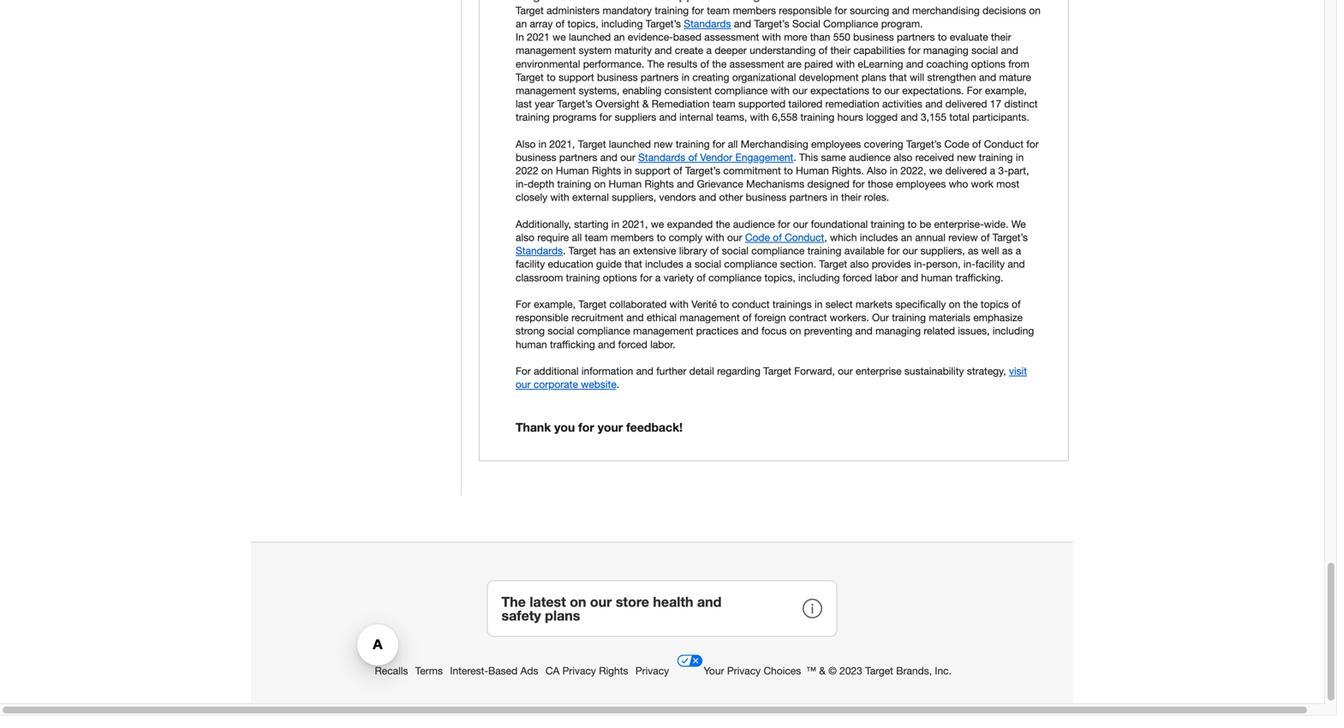 Task type: vqa. For each thing, say whether or not it's contained in the screenshot.
Target inside the Target administers mandatory training for team members responsible for sourcing and merchandising decisions on an array of topics, including Target's
yes



Task type: locate. For each thing, give the bounding box(es) containing it.
human down "person," at the top right
[[921, 271, 953, 283]]

of left vendor
[[688, 151, 697, 163]]

1 horizontal spatial the
[[647, 58, 664, 70]]

vendor
[[700, 151, 733, 163]]

labor.
[[650, 338, 676, 350]]

launched inside standards and target's social compliance program. in 2021 we launched an evidence-based assessment with more than 550 business partners to evaluate their management system maturity and create a deeper understanding of their capabilities for managing social and environmental performance. the results of the assessment are paired with elearning and coaching options from target to support business partners in creating organizational development plans that will strengthen and mature management systems, enabling consistent compliance with our expectations to our expectations. for example, last year target's oversight & remediation team supported tailored remediation activities and delivered 17 distinct training programs for suppliers and internal teams, with 6,558 training hours logged and 3,155 total participants.
[[569, 31, 611, 43]]

the inside for example, target collaborated with verité to conduct trainings in select markets specifically on the topics of responsible recruitment and ethical management of foreign contract workers. our training materials emphasize strong social compliance management practices and focus on preventing and managing related issues, including human trafficking and forced labor.
[[963, 298, 978, 310]]

social inside for example, target collaborated with verité to conduct trainings in select markets specifically on the topics of responsible recruitment and ethical management of foreign contract workers. our training materials emphasize strong social compliance management practices and focus on preventing and managing related issues, including human trafficking and forced labor.
[[548, 325, 574, 337]]

2 vertical spatial also
[[850, 258, 869, 270]]

all inside also in 2021, target launched new training for all merchandising employees covering target's code of conduct for business partners and our
[[728, 138, 738, 150]]

0 horizontal spatial topics,
[[567, 18, 599, 30]]

0 horizontal spatial employees
[[811, 138, 861, 150]]

the left latest on the left of page
[[502, 594, 526, 610]]

0 horizontal spatial also
[[516, 231, 535, 243]]

topics,
[[567, 18, 599, 30], [765, 271, 796, 283]]

assessment up 'organizational'
[[730, 58, 784, 70]]

1 horizontal spatial we
[[651, 218, 664, 230]]

1 vertical spatial conduct
[[785, 231, 824, 243]]

0 vertical spatial that
[[889, 71, 907, 83]]

a right create
[[706, 44, 712, 56]]

in- inside . this same audience also received new training in 2022 on human rights in support of target's commitment to human rights. also in 2022, we delivered a 3-part, in-depth training on human rights and grievance mechanisms designed for those employees who work most closely with external suppliers, vendors and other business partners in their roles.
[[516, 178, 528, 190]]

options inside standards and target's social compliance program. in 2021 we launched an evidence-based assessment with more than 550 business partners to evaluate their management system maturity and create a deeper understanding of their capabilities for managing social and environmental performance. the results of the assessment are paired with elearning and coaching options from target to support business partners in creating organizational development plans that will strengthen and mature management systems, enabling consistent compliance with our expectations to our expectations. for example, last year target's oversight & remediation team supported tailored remediation activities and delivered 17 distinct training programs for suppliers and internal teams, with 6,558 training hours logged and 3,155 total participants.
[[971, 58, 1006, 70]]

your privacy choices link
[[676, 647, 804, 677]]

our up activities
[[884, 84, 899, 96]]

in- right provides
[[914, 258, 926, 270]]

additional
[[534, 365, 579, 377]]

the inside 'additionally, starting in 2021, we expanded the audience for our foundational training to be enterprise-wide. we also require all team members to comply with our'
[[716, 218, 730, 230]]

our inside the latest on our store health and safety plans
[[590, 594, 612, 610]]

support inside . this same audience also received new training in 2022 on human rights in support of target's commitment to human rights. also in 2022, we delivered a 3-part, in-depth training on human rights and grievance mechanisms designed for those employees who work most closely with external suppliers, vendors and other business partners in their roles.
[[635, 165, 671, 177]]

target administers mandatory training for team members responsible for sourcing and merchandising decisions on an array of topics, including target's
[[516, 4, 1041, 30]]

to left the evaluate
[[938, 31, 947, 43]]

1 horizontal spatial as
[[1002, 245, 1013, 257]]

including down section.
[[798, 271, 840, 283]]

foundational
[[811, 218, 868, 230]]

0 horizontal spatial new
[[654, 138, 673, 150]]

and down workers. in the right top of the page
[[855, 325, 873, 337]]

0 vertical spatial support
[[559, 71, 594, 83]]

topics, inside . target has an extensive library of social compliance training available for our suppliers, as well as a facility education guide that includes a social compliance section. target also provides in-person, in-facility and classroom training options for a variety of compliance topics, including forced labor and human trafficking.
[[765, 271, 796, 283]]

1 vertical spatial responsible
[[516, 311, 569, 323]]

2 vertical spatial rights
[[599, 665, 628, 677]]

programs
[[553, 111, 597, 123]]

human inside . target has an extensive library of social compliance training available for our suppliers, as well as a facility education guide that includes a social compliance section. target also provides in-person, in-facility and classroom training options for a variety of compliance topics, including forced labor and human trafficking.
[[921, 271, 953, 283]]

compliance inside for example, target collaborated with verité to conduct trainings in select markets specifically on the topics of responsible recruitment and ethical management of foreign contract workers. our training materials emphasize strong social compliance management practices and focus on preventing and managing related issues, including human trafficking and forced labor.
[[577, 325, 630, 337]]

a inside standards and target's social compliance program. in 2021 we launched an evidence-based assessment with more than 550 business partners to evaluate their management system maturity and create a deeper understanding of their capabilities for managing social and environmental performance. the results of the assessment are paired with elearning and coaching options from target to support business partners in creating organizational development plans that will strengthen and mature management systems, enabling consistent compliance with our expectations to our expectations. for example, last year target's oversight & remediation team supported tailored remediation activities and delivered 17 distinct training programs for suppliers and internal teams, with 6,558 training hours logged and 3,155 total participants.
[[706, 44, 712, 56]]

of down administers
[[556, 18, 565, 30]]

a
[[706, 44, 712, 56], [990, 165, 996, 177], [1016, 245, 1021, 257], [686, 258, 692, 270], [655, 271, 661, 283]]

recalls
[[375, 665, 408, 677]]

responsible inside for example, target collaborated with verité to conduct trainings in select markets specifically on the topics of responsible recruitment and ethical management of foreign contract workers. our training materials emphasize strong social compliance management practices and focus on preventing and managing related issues, including human trafficking and forced labor.
[[516, 311, 569, 323]]

target inside for example, target collaborated with verité to conduct trainings in select markets specifically on the topics of responsible recruitment and ethical management of foreign contract workers. our training materials emphasize strong social compliance management practices and focus on preventing and managing related issues, including human trafficking and forced labor.
[[579, 298, 607, 310]]

feedback!
[[626, 420, 683, 434]]

2 delivered from the top
[[945, 165, 987, 177]]

target up education
[[569, 245, 597, 257]]

1 vertical spatial for
[[516, 298, 531, 310]]

1 vertical spatial includes
[[645, 258, 683, 270]]

0 vertical spatial &
[[642, 98, 649, 110]]

1 vertical spatial forced
[[618, 338, 648, 350]]

target's up received at the right of page
[[906, 138, 942, 150]]

0 vertical spatial standards link
[[684, 18, 731, 30]]

1 vertical spatial launched
[[609, 138, 651, 150]]

consistent
[[664, 84, 712, 96]]

0 horizontal spatial support
[[559, 71, 594, 83]]

those
[[868, 178, 893, 190]]

evidence-
[[628, 31, 673, 43]]

0 vertical spatial managing
[[923, 44, 969, 56]]

including inside . target has an extensive library of social compliance training available for our suppliers, as well as a facility education guide that includes a social compliance section. target also provides in-person, in-facility and classroom training options for a variety of compliance topics, including forced labor and human trafficking.
[[798, 271, 840, 283]]

1 horizontal spatial employees
[[896, 178, 946, 190]]

1 horizontal spatial topics,
[[765, 271, 796, 283]]

training up based
[[655, 4, 689, 16]]

standards link up based
[[684, 18, 731, 30]]

managing inside for example, target collaborated with verité to conduct trainings in select markets specifically on the topics of responsible recruitment and ethical management of foreign contract workers. our training materials emphasize strong social compliance management practices and focus on preventing and managing related issues, including human trafficking and forced labor.
[[876, 325, 921, 337]]

1 horizontal spatial standards link
[[684, 18, 731, 30]]

0 vertical spatial including
[[601, 18, 643, 30]]

suppliers, up "person," at the top right
[[921, 245, 965, 257]]

expanded
[[667, 218, 713, 230]]

suppliers, right external
[[612, 191, 656, 203]]

1 horizontal spatial suppliers,
[[921, 245, 965, 257]]

human inside for example, target collaborated with verité to conduct trainings in select markets specifically on the topics of responsible recruitment and ethical management of foreign contract workers. our training materials emphasize strong social compliance management practices and focus on preventing and managing related issues, including human trafficking and forced labor.
[[516, 338, 547, 350]]

target's inside . this same audience also received new training in 2022 on human rights in support of target's commitment to human rights. also in 2022, we delivered a 3-part, in-depth training on human rights and grievance mechanisms designed for those employees who work most closely with external suppliers, vendors and other business partners in their roles.
[[685, 165, 721, 177]]

1 horizontal spatial including
[[798, 271, 840, 283]]

0 vertical spatial employees
[[811, 138, 861, 150]]

for up will
[[908, 44, 921, 56]]

0 horizontal spatial all
[[572, 231, 582, 243]]

assessment up deeper on the right top of page
[[704, 31, 759, 43]]

choices
[[764, 665, 801, 677]]

training inside for example, target collaborated with verité to conduct trainings in select markets specifically on the topics of responsible recruitment and ethical management of foreign contract workers. our training materials emphasize strong social compliance management practices and focus on preventing and managing related issues, including human trafficking and forced labor.
[[892, 311, 926, 323]]

administers
[[547, 4, 600, 16]]

members up deeper on the right top of page
[[733, 4, 776, 16]]

0 vertical spatial forced
[[843, 271, 872, 283]]

1 delivered from the top
[[946, 98, 987, 110]]

2021, up extensive on the top of the page
[[622, 218, 648, 230]]

an inside standards and target's social compliance program. in 2021 we launched an evidence-based assessment with more than 550 business partners to evaluate their management system maturity and create a deeper understanding of their capabilities for managing social and environmental performance. the results of the assessment are paired with elearning and coaching options from target to support business partners in creating organizational development plans that will strengthen and mature management systems, enabling consistent compliance with our expectations to our expectations. for example, last year target's oversight & remediation team supported tailored remediation activities and delivered 17 distinct training programs for suppliers and internal teams, with 6,558 training hours logged and 3,155 total participants.
[[614, 31, 625, 43]]

1 vertical spatial that
[[625, 258, 642, 270]]

creating
[[693, 71, 729, 83]]

systems,
[[579, 84, 620, 96]]

an
[[516, 18, 527, 30], [614, 31, 625, 43], [901, 231, 912, 243], [619, 245, 630, 257]]

roles.
[[864, 191, 889, 203]]

launched
[[569, 31, 611, 43], [609, 138, 651, 150]]

business up 2022
[[516, 151, 556, 163]]

an left the annual
[[901, 231, 912, 243]]

options up the 'mature'
[[971, 58, 1006, 70]]

your privacy choices
[[704, 665, 801, 677]]

2 horizontal spatial we
[[929, 165, 943, 177]]

an right the "has"
[[619, 245, 630, 257]]

0 horizontal spatial conduct
[[785, 231, 824, 243]]

target inside also in 2021, target launched new training for all merchandising employees covering target's code of conduct for business partners and our
[[578, 138, 606, 150]]

. this same audience also received new training in 2022 on human rights in support of target's commitment to human rights. also in 2022, we delivered a 3-part, in-depth training on human rights and grievance mechanisms designed for those employees who work most closely with external suppliers, vendors and other business partners in their roles.
[[516, 151, 1029, 203]]

the inside standards and target's social compliance program. in 2021 we launched an evidence-based assessment with more than 550 business partners to evaluate their management system maturity and create a deeper understanding of their capabilities for managing social and environmental performance. the results of the assessment are paired with elearning and coaching options from target to support business partners in creating organizational development plans that will strengthen and mature management systems, enabling consistent compliance with our expectations to our expectations. for example, last year target's oversight & remediation team supported tailored remediation activities and delivered 17 distinct training programs for suppliers and internal teams, with 6,558 training hours logged and 3,155 total participants.
[[647, 58, 664, 70]]

of inside . this same audience also received new training in 2022 on human rights in support of target's commitment to human rights. also in 2022, we delivered a 3-part, in-depth training on human rights and grievance mechanisms designed for those employees who work most closely with external suppliers, vendors and other business partners in their roles.
[[673, 165, 682, 177]]

management
[[516, 44, 576, 56], [516, 84, 576, 96], [680, 311, 740, 323], [633, 325, 693, 337]]

work
[[971, 178, 994, 190]]

the up creating
[[712, 58, 727, 70]]

the down maturity
[[647, 58, 664, 70]]

2 vertical spatial we
[[651, 218, 664, 230]]

compliance up conduct
[[709, 271, 762, 283]]

including inside 'target administers mandatory training for team members responsible for sourcing and merchandising decisions on an array of topics, including target's'
[[601, 18, 643, 30]]

for down strengthen
[[967, 84, 982, 96]]

options down guide
[[603, 271, 637, 283]]

with up library
[[705, 231, 724, 243]]

the inside standards and target's social compliance program. in 2021 we launched an evidence-based assessment with more than 550 business partners to evaluate their management system maturity and create a deeper understanding of their capabilities for managing social and environmental performance. the results of the assessment are paired with elearning and coaching options from target to support business partners in creating organizational development plans that will strengthen and mature management systems, enabling consistent compliance with our expectations to our expectations. for example, last year target's oversight & remediation team supported tailored remediation activities and delivered 17 distinct training programs for suppliers and internal teams, with 6,558 training hours logged and 3,155 total participants.
[[712, 58, 727, 70]]

0 horizontal spatial that
[[625, 258, 642, 270]]

0 horizontal spatial code
[[745, 231, 770, 243]]

in inside for example, target collaborated with verité to conduct trainings in select markets specifically on the topics of responsible recruitment and ethical management of foreign contract workers. our training materials emphasize strong social compliance management practices and focus on preventing and managing related issues, including human trafficking and forced labor.
[[815, 298, 823, 310]]

partners down programs
[[559, 151, 597, 163]]

1 vertical spatial the
[[716, 218, 730, 230]]

for up part,
[[1027, 138, 1039, 150]]

support up 'vendors'
[[635, 165, 671, 177]]

interest-
[[450, 665, 488, 677]]

including
[[601, 18, 643, 30], [798, 271, 840, 283], [993, 325, 1034, 337]]

0 vertical spatial the
[[647, 58, 664, 70]]

1 vertical spatial members
[[611, 231, 654, 243]]

training down specifically
[[892, 311, 926, 323]]

of down than
[[819, 44, 828, 56]]

plans
[[862, 71, 886, 83], [545, 607, 580, 624]]

0 vertical spatial new
[[654, 138, 673, 150]]

distinct
[[1004, 98, 1038, 110]]

our up tailored
[[793, 84, 808, 96]]

0 vertical spatial also
[[894, 151, 913, 163]]

and inside the latest on our store health and safety plans
[[697, 594, 722, 610]]

also up 2022, on the top
[[894, 151, 913, 163]]

target down environmental
[[516, 71, 544, 83]]

1 horizontal spatial managing
[[923, 44, 969, 56]]

2 vertical spatial including
[[993, 325, 1034, 337]]

well
[[982, 245, 999, 257]]

1 horizontal spatial privacy
[[635, 665, 669, 677]]

privacy left logo
[[635, 665, 669, 677]]

1 vertical spatial all
[[572, 231, 582, 243]]

0 vertical spatial responsible
[[779, 4, 832, 16]]

1 vertical spatial .
[[563, 245, 566, 257]]

options inside . target has an extensive library of social compliance training available for our suppliers, as well as a facility education guide that includes a social compliance section. target also provides in-person, in-facility and classroom training options for a variety of compliance topics, including forced labor and human trafficking.
[[603, 271, 637, 283]]

target's
[[646, 18, 681, 30], [754, 18, 790, 30], [557, 98, 593, 110], [906, 138, 942, 150], [685, 165, 721, 177], [993, 231, 1028, 243]]

standards
[[684, 18, 731, 30], [638, 151, 686, 163], [516, 245, 563, 257]]

2021, inside 'additionally, starting in 2021, we expanded the audience for our foundational training to be enterprise-wide. we also require all team members to comply with our'
[[622, 218, 648, 230]]

detail
[[689, 365, 714, 377]]

2 privacy from the left
[[635, 665, 669, 677]]

2 vertical spatial the
[[963, 298, 978, 310]]

for up provides
[[887, 245, 900, 257]]

members
[[733, 4, 776, 16], [611, 231, 654, 243]]

1 as from the left
[[968, 245, 979, 257]]

1 vertical spatial options
[[603, 271, 637, 283]]

1 vertical spatial topics,
[[765, 271, 796, 283]]

example, inside standards and target's social compliance program. in 2021 we launched an evidence-based assessment with more than 550 business partners to evaluate their management system maturity and create a deeper understanding of their capabilities for managing social and environmental performance. the results of the assessment are paired with elearning and coaching options from target to support business partners in creating organizational development plans that will strengthen and mature management systems, enabling consistent compliance with our expectations to our expectations. for example, last year target's oversight & remediation team supported tailored remediation activities and delivered 17 distinct training programs for suppliers and internal teams, with 6,558 training hours logged and 3,155 total participants.
[[985, 84, 1027, 96]]

1 horizontal spatial also
[[850, 258, 869, 270]]

responsible inside 'target administers mandatory training for team members responsible for sourcing and merchandising decisions on an array of topics, including target's'
[[779, 4, 832, 16]]

also up 2022
[[516, 138, 536, 150]]

1 horizontal spatial responsible
[[779, 4, 832, 16]]

that right guide
[[625, 258, 642, 270]]

0 horizontal spatial responsible
[[516, 311, 569, 323]]

1 vertical spatial new
[[957, 151, 976, 163]]

visit
[[1009, 365, 1027, 377]]

inc.
[[935, 665, 952, 677]]

a inside . this same audience also received new training in 2022 on human rights in support of target's commitment to human rights. also in 2022, we delivered a 3-part, in-depth training on human rights and grievance mechanisms designed for those employees who work most closely with external suppliers, vendors and other business partners in their roles.
[[990, 165, 996, 177]]

0 horizontal spatial plans
[[545, 607, 580, 624]]

the
[[647, 58, 664, 70], [502, 594, 526, 610]]

a down the we
[[1016, 245, 1021, 257]]

of up well
[[981, 231, 990, 243]]

standards inside code of conduct , which includes an annual review of target's standards
[[516, 245, 563, 257]]

human down strong on the left top
[[516, 338, 547, 350]]

0 vertical spatial .
[[794, 151, 796, 163]]

workers.
[[830, 311, 869, 323]]

that inside . target has an extensive library of social compliance training available for our suppliers, as well as a facility education guide that includes a social compliance section. target also provides in-person, in-facility and classroom training options for a variety of compliance topics, including forced labor and human trafficking.
[[625, 258, 642, 270]]

support inside standards and target's social compliance program. in 2021 we launched an evidence-based assessment with more than 550 business partners to evaluate their management system maturity and create a deeper understanding of their capabilities for managing social and environmental performance. the results of the assessment are paired with elearning and coaching options from target to support business partners in creating organizational development plans that will strengthen and mature management systems, enabling consistent compliance with our expectations to our expectations. for example, last year target's oversight & remediation team supported tailored remediation activities and delivered 17 distinct training programs for suppliers and internal teams, with 6,558 training hours logged and 3,155 total participants.
[[559, 71, 594, 83]]

for inside for example, target collaborated with verité to conduct trainings in select markets specifically on the topics of responsible recruitment and ethical management of foreign contract workers. our training materials emphasize strong social compliance management practices and focus on preventing and managing related issues, including human trafficking and forced labor.
[[516, 298, 531, 310]]

you
[[554, 420, 575, 434]]

target's down the we
[[993, 231, 1028, 243]]

ca privacy rights link
[[546, 665, 631, 677]]

we
[[1012, 218, 1026, 230]]

social
[[972, 44, 998, 56], [722, 245, 749, 257], [695, 258, 721, 270], [548, 325, 574, 337]]

0 horizontal spatial 2021,
[[549, 138, 575, 150]]

launched inside also in 2021, target launched new training for all merchandising employees covering target's code of conduct for business partners and our
[[609, 138, 651, 150]]

2 as from the left
[[1002, 245, 1013, 257]]

2022
[[516, 165, 539, 177]]

0 horizontal spatial forced
[[618, 338, 648, 350]]

conduct up 3-
[[984, 138, 1024, 150]]

employees inside also in 2021, target launched new training for all merchandising employees covering target's code of conduct for business partners and our
[[811, 138, 861, 150]]

0 vertical spatial includes
[[860, 231, 898, 243]]

of down conduct
[[743, 311, 752, 323]]

social
[[792, 18, 821, 30]]

members inside 'target administers mandatory training for team members responsible for sourcing and merchandising decisions on an array of topics, including target's'
[[733, 4, 776, 16]]

2 horizontal spatial including
[[993, 325, 1034, 337]]

1 vertical spatial assessment
[[730, 58, 784, 70]]

1 vertical spatial audience
[[733, 218, 775, 230]]

employees
[[811, 138, 861, 150], [896, 178, 946, 190]]

1 horizontal spatial forced
[[843, 271, 872, 283]]

logo image
[[676, 647, 704, 675]]

standards of vendor engagement link
[[638, 151, 794, 163]]

plans right safety
[[545, 607, 580, 624]]

environmental
[[516, 58, 580, 70]]

2 horizontal spatial also
[[894, 151, 913, 163]]

0 horizontal spatial as
[[968, 245, 979, 257]]

in right starting at the left
[[611, 218, 619, 230]]

in up contract
[[815, 298, 823, 310]]

new down suppliers
[[654, 138, 673, 150]]

closely
[[516, 191, 548, 203]]

and up 3,155
[[925, 98, 943, 110]]

1 vertical spatial suppliers,
[[921, 245, 965, 257]]

forced inside for example, target collaborated with verité to conduct trainings in select markets specifically on the topics of responsible recruitment and ethical management of foreign contract workers. our training materials emphasize strong social compliance management practices and focus on preventing and managing related issues, including human trafficking and forced labor.
[[618, 338, 648, 350]]

and up external
[[600, 151, 618, 163]]

that
[[889, 71, 907, 83], [625, 258, 642, 270]]

also down available
[[850, 258, 869, 270]]

1 vertical spatial managing
[[876, 325, 921, 337]]

to inside . this same audience also received new training in 2022 on human rights in support of target's commitment to human rights. also in 2022, we delivered a 3-part, in-depth training on human rights and grievance mechanisms designed for those employees who work most closely with external suppliers, vendors and other business partners in their roles.
[[784, 165, 793, 177]]

1 horizontal spatial conduct
[[984, 138, 1024, 150]]

standards up based
[[684, 18, 731, 30]]

tailored
[[788, 98, 823, 110]]

partners inside also in 2021, target launched new training for all merchandising employees covering target's code of conduct for business partners and our
[[559, 151, 597, 163]]

managing up coaching
[[923, 44, 969, 56]]

&
[[642, 98, 649, 110], [819, 665, 826, 677]]

your
[[704, 665, 724, 677]]

2 horizontal spatial privacy
[[727, 665, 761, 677]]

1 vertical spatial the
[[502, 594, 526, 610]]

2 vertical spatial standards
[[516, 245, 563, 257]]

topics, inside 'target administers mandatory training for team members responsible for sourcing and merchandising decisions on an array of topics, including target's'
[[567, 18, 599, 30]]

standards inside standards and target's social compliance program. in 2021 we launched an evidence-based assessment with more than 550 business partners to evaluate their management system maturity and create a deeper understanding of their capabilities for managing social and environmental performance. the results of the assessment are paired with elearning and coaching options from target to support business partners in creating organizational development plans that will strengthen and mature management systems, enabling consistent compliance with our expectations to our expectations. for example, last year target's oversight & remediation team supported tailored remediation activities and delivered 17 distinct training programs for suppliers and internal teams, with 6,558 training hours logged and 3,155 total participants.
[[684, 18, 731, 30]]

0 horizontal spatial human
[[516, 338, 547, 350]]

for inside standards and target's social compliance program. in 2021 we launched an evidence-based assessment with more than 550 business partners to evaluate their management system maturity and create a deeper understanding of their capabilities for managing social and environmental performance. the results of the assessment are paired with elearning and coaching options from target to support business partners in creating organizational development plans that will strengthen and mature management systems, enabling consistent compliance with our expectations to our expectations. for example, last year target's oversight & remediation team supported tailored remediation activities and delivered 17 distinct training programs for suppliers and internal teams, with 6,558 training hours logged and 3,155 total participants.
[[967, 84, 982, 96]]

the
[[712, 58, 727, 70], [716, 218, 730, 230], [963, 298, 978, 310]]

. inside . target has an extensive library of social compliance training available for our suppliers, as well as a facility education guide that includes a social compliance section. target also provides in-person, in-facility and classroom training options for a variety of compliance topics, including forced labor and human trafficking.
[[563, 245, 566, 257]]

and inside 'target administers mandatory training for team members responsible for sourcing and merchandising decisions on an array of topics, including target's'
[[892, 4, 910, 16]]

0 vertical spatial audience
[[849, 151, 891, 163]]

on right latest on the left of page
[[570, 594, 586, 610]]

code up received at the right of page
[[944, 138, 969, 150]]

internal
[[679, 111, 713, 123]]

0 horizontal spatial includes
[[645, 258, 683, 270]]

0 vertical spatial standards
[[684, 18, 731, 30]]

conduct inside also in 2021, target launched new training for all merchandising employees covering target's code of conduct for business partners and our
[[984, 138, 1024, 150]]

1 horizontal spatial also
[[867, 165, 887, 177]]

our left store
[[590, 594, 612, 610]]

code inside code of conduct , which includes an annual review of target's standards
[[745, 231, 770, 243]]

target inside standards and target's social compliance program. in 2021 we launched an evidence-based assessment with more than 550 business partners to evaluate their management system maturity and create a deeper understanding of their capabilities for managing social and environmental performance. the results of the assessment are paired with elearning and coaching options from target to support business partners in creating organizational development plans that will strengthen and mature management systems, enabling consistent compliance with our expectations to our expectations. for example, last year target's oversight & remediation team supported tailored remediation activities and delivered 17 distinct training programs for suppliers and internal teams, with 6,558 training hours logged and 3,155 total participants.
[[516, 71, 544, 83]]

0 vertical spatial members
[[733, 4, 776, 16]]

we right 2021
[[553, 31, 566, 43]]

0 vertical spatial also
[[516, 138, 536, 150]]

last
[[516, 98, 532, 110]]

with down depth
[[550, 191, 569, 203]]

evaluate
[[950, 31, 988, 43]]

0 vertical spatial topics,
[[567, 18, 599, 30]]

ca
[[546, 665, 560, 677]]

training inside 'additionally, starting in 2021, we expanded the audience for our foundational training to be enterprise-wide. we also require all team members to comply with our'
[[871, 218, 905, 230]]

for up the code of conduct link
[[778, 218, 790, 230]]

will
[[910, 71, 924, 83]]

1 horizontal spatial example,
[[985, 84, 1027, 96]]

based
[[488, 665, 518, 677]]

our inside visit our corporate website
[[516, 378, 531, 390]]

. target has an extensive library of social compliance training available for our suppliers, as well as a facility education guide that includes a social compliance section. target also provides in-person, in-facility and classroom training options for a variety of compliance topics, including forced labor and human trafficking.
[[516, 245, 1025, 283]]

in-
[[516, 178, 528, 190], [914, 258, 926, 270], [964, 258, 976, 270]]

human
[[921, 271, 953, 283], [516, 338, 547, 350]]

1 horizontal spatial human
[[609, 178, 642, 190]]

target right 2023
[[865, 665, 893, 677]]

our up provides
[[903, 245, 918, 257]]

of up 'vendors'
[[673, 165, 682, 177]]

of inside also in 2021, target launched new training for all merchandising employees covering target's code of conduct for business partners and our
[[972, 138, 981, 150]]

standards link
[[684, 18, 731, 30], [516, 245, 563, 257]]

2 vertical spatial their
[[841, 191, 861, 203]]

to
[[938, 31, 947, 43], [547, 71, 556, 83], [872, 84, 882, 96], [784, 165, 793, 177], [908, 218, 917, 230], [657, 231, 666, 243], [720, 298, 729, 310]]

1 facility from the left
[[516, 258, 545, 270]]

their left the roles.
[[841, 191, 861, 203]]

plans inside the latest on our store health and safety plans
[[545, 607, 580, 624]]

engagement
[[735, 151, 794, 163]]

social down library
[[695, 258, 721, 270]]

1 horizontal spatial options
[[971, 58, 1006, 70]]

new inside also in 2021, target launched new training for all merchandising employees covering target's code of conduct for business partners and our
[[654, 138, 673, 150]]

understanding
[[750, 44, 816, 56]]

activities
[[882, 98, 923, 110]]

code up . target has an extensive library of social compliance training available for our suppliers, as well as a facility education guide that includes a social compliance section. target also provides in-person, in-facility and classroom training options for a variety of compliance topics, including forced labor and human trafficking.
[[745, 231, 770, 243]]

0 vertical spatial all
[[728, 138, 738, 150]]

standards up 'vendors'
[[638, 151, 686, 163]]

also inside also in 2021, target launched new training for all merchandising employees covering target's code of conduct for business partners and our
[[516, 138, 536, 150]]

1 vertical spatial human
[[516, 338, 547, 350]]

year
[[535, 98, 554, 110]]

team up teams,
[[712, 98, 736, 110]]

example, down the 'mature'
[[985, 84, 1027, 96]]

strengthen
[[927, 71, 976, 83]]

2 vertical spatial for
[[516, 365, 531, 377]]

expectations.
[[902, 84, 964, 96]]

decisions
[[983, 4, 1026, 16]]

with up ethical
[[670, 298, 689, 310]]

audience up code of conduct , which includes an annual review of target's standards
[[733, 218, 775, 230]]

target's up programs
[[557, 98, 593, 110]]

and left focus
[[741, 325, 759, 337]]

that left will
[[889, 71, 907, 83]]

1 horizontal spatial plans
[[862, 71, 886, 83]]

depth
[[528, 178, 554, 190]]

1 horizontal spatial includes
[[860, 231, 898, 243]]

business inside . this same audience also received new training in 2022 on human rights in support of target's commitment to human rights. also in 2022, we delivered a 3-part, in-depth training on human rights and grievance mechanisms designed for those employees who work most closely with external suppliers, vendors and other business partners in their roles.
[[746, 191, 787, 203]]

members inside 'additionally, starting in 2021, we expanded the audience for our foundational training to be enterprise-wide. we also require all team members to comply with our'
[[611, 231, 654, 243]]

compliance
[[823, 18, 878, 30]]

also down additionally,
[[516, 231, 535, 243]]

in inside 'additionally, starting in 2021, we expanded the audience for our foundational training to be enterprise-wide. we also require all team members to comply with our'
[[611, 218, 619, 230]]

human
[[556, 165, 589, 177], [796, 165, 829, 177], [609, 178, 642, 190]]

training down tailored
[[801, 111, 835, 123]]

training inside also in 2021, target launched new training for all merchandising employees covering target's code of conduct for business partners and our
[[676, 138, 710, 150]]

1 horizontal spatial 2021,
[[622, 218, 648, 230]]

preventing
[[804, 325, 853, 337]]

managing inside standards and target's social compliance program. in 2021 we launched an evidence-based assessment with more than 550 business partners to evaluate their management system maturity and create a deeper understanding of their capabilities for managing social and environmental performance. the results of the assessment are paired with elearning and coaching options from target to support business partners in creating organizational development plans that will strengthen and mature management systems, enabling consistent compliance with our expectations to our expectations. for example, last year target's oversight & remediation team supported tailored remediation activities and delivered 17 distinct training programs for suppliers and internal teams, with 6,558 training hours logged and 3,155 total participants.
[[923, 44, 969, 56]]

0 horizontal spatial facility
[[516, 258, 545, 270]]

1 horizontal spatial members
[[733, 4, 776, 16]]

1 horizontal spatial all
[[728, 138, 738, 150]]

audience inside 'additionally, starting in 2021, we expanded the audience for our foundational training to be enterprise-wide. we also require all team members to comply with our'
[[733, 218, 775, 230]]

privacy
[[562, 665, 596, 677], [635, 665, 669, 677], [727, 665, 761, 677]]

0 horizontal spatial example,
[[534, 298, 576, 310]]

& inside standards and target's social compliance program. in 2021 we launched an evidence-based assessment with more than 550 business partners to evaluate their management system maturity and create a deeper understanding of their capabilities for managing social and environmental performance. the results of the assessment are paired with elearning and coaching options from target to support business partners in creating organizational development plans that will strengthen and mature management systems, enabling consistent compliance with our expectations to our expectations. for example, last year target's oversight & remediation team supported tailored remediation activities and delivered 17 distinct training programs for suppliers and internal teams, with 6,558 training hours logged and 3,155 total participants.
[[642, 98, 649, 110]]

support up systems,
[[559, 71, 594, 83]]



Task type: describe. For each thing, give the bounding box(es) containing it.
target left forward,
[[763, 365, 792, 377]]

2021, inside also in 2021, target launched new training for all merchandising employees covering target's code of conduct for business partners and our
[[549, 138, 575, 150]]

of right variety
[[697, 271, 706, 283]]

recruitment
[[571, 311, 624, 323]]

including inside for example, target collaborated with verité to conduct trainings in select markets specifically on the topics of responsible recruitment and ethical management of foreign contract workers. our training materials emphasize strong social compliance management practices and focus on preventing and managing related issues, including human trafficking and forced labor.
[[993, 325, 1034, 337]]

0 vertical spatial rights
[[592, 165, 621, 177]]

target inside 'target administers mandatory training for team members responsible for sourcing and merchandising decisions on an array of topics, including target's'
[[516, 4, 544, 16]]

. for this
[[794, 151, 796, 163]]

all inside 'additionally, starting in 2021, we expanded the audience for our foundational training to be enterprise-wide. we also require all team members to comply with our'
[[572, 231, 582, 243]]

materials
[[929, 311, 971, 323]]

expectations
[[810, 84, 870, 96]]

training up external
[[557, 178, 591, 190]]

a down library
[[686, 258, 692, 270]]

our down other
[[727, 231, 742, 243]]

2023
[[840, 665, 863, 677]]

store
[[616, 594, 649, 610]]

to left be
[[908, 218, 917, 230]]

verité
[[692, 298, 717, 310]]

target down ,
[[819, 258, 847, 270]]

review
[[949, 231, 978, 243]]

emphasize
[[973, 311, 1023, 323]]

delivered inside standards and target's social compliance program. in 2021 we launched an evidence-based assessment with more than 550 business partners to evaluate their management system maturity and create a deeper understanding of their capabilities for managing social and environmental performance. the results of the assessment are paired with elearning and coaching options from target to support business partners in creating organizational development plans that will strengthen and mature management systems, enabling consistent compliance with our expectations to our expectations. for example, last year target's oversight & remediation team supported tailored remediation activities and delivered 17 distinct training programs for suppliers and internal teams, with 6,558 training hours logged and 3,155 total participants.
[[946, 98, 987, 110]]

code inside also in 2021, target launched new training for all merchandising employees covering target's code of conduct for business partners and our
[[944, 138, 969, 150]]

to down environmental
[[547, 71, 556, 83]]

team inside 'target administers mandatory training for team members responsible for sourcing and merchandising decisions on an array of topics, including target's'
[[707, 4, 730, 16]]

for up compliance
[[835, 4, 847, 16]]

information
[[582, 365, 633, 377]]

available
[[844, 245, 885, 257]]

management up year
[[516, 84, 576, 96]]

code of conduct link
[[745, 231, 824, 243]]

and up information
[[598, 338, 615, 350]]

logged
[[866, 111, 898, 123]]

in up those at the right top of the page
[[890, 165, 898, 177]]

and up will
[[906, 58, 924, 70]]

suppliers
[[615, 111, 656, 123]]

specifically
[[895, 298, 946, 310]]

participants.
[[973, 111, 1029, 123]]

website
[[581, 378, 617, 390]]

target's inside also in 2021, target launched new training for all merchandising employees covering target's code of conduct for business partners and our
[[906, 138, 942, 150]]

brands,
[[896, 665, 932, 677]]

audience inside . this same audience also received new training in 2022 on human rights in support of target's commitment to human rights. also in 2022, we delivered a 3-part, in-depth training on human rights and grievance mechanisms designed for those employees who work most closely with external suppliers, vendors and other business partners in their roles.
[[849, 151, 891, 163]]

for right you
[[578, 420, 594, 434]]

and down the we
[[1008, 258, 1025, 270]]

your
[[598, 420, 623, 434]]

3 privacy from the left
[[727, 665, 761, 677]]

visit our corporate website link
[[516, 365, 1027, 390]]

target's inside 'target administers mandatory training for team members responsible for sourcing and merchandising decisions on an array of topics, including target's'
[[646, 18, 681, 30]]

target's inside code of conduct , which includes an annual review of target's standards
[[993, 231, 1028, 243]]

0 horizontal spatial human
[[556, 165, 589, 177]]

standards for and
[[684, 18, 731, 30]]

compliance down code of conduct , which includes an annual review of target's standards
[[724, 258, 777, 270]]

with inside for example, target collaborated with verité to conduct trainings in select markets specifically on the topics of responsible recruitment and ethical management of foreign contract workers. our training materials emphasize strong social compliance management practices and focus on preventing and managing related issues, including human trafficking and forced labor.
[[670, 298, 689, 310]]

for for for additional information and further detail regarding target forward, our enterprise sustainability strategy,
[[516, 365, 531, 377]]

external
[[572, 191, 609, 203]]

and down the collaborated
[[627, 311, 644, 323]]

plans inside standards and target's social compliance program. in 2021 we launched an evidence-based assessment with more than 550 business partners to evaluate their management system maturity and create a deeper understanding of their capabilities for managing social and environmental performance. the results of the assessment are paired with elearning and coaching options from target to support business partners in creating organizational development plans that will strengthen and mature management systems, enabling consistent compliance with our expectations to our expectations. for example, last year target's oversight & remediation team supported tailored remediation activities and delivered 17 distinct training programs for suppliers and internal teams, with 6,558 training hours logged and 3,155 total participants.
[[862, 71, 886, 83]]

team inside 'additionally, starting in 2021, we expanded the audience for our foundational training to be enterprise-wide. we also require all team members to comply with our'
[[585, 231, 608, 243]]

management down verité
[[680, 311, 740, 323]]

of up . target has an extensive library of social compliance training available for our suppliers, as well as a facility education guide that includes a social compliance section. target also provides in-person, in-facility and classroom training options for a variety of compliance topics, including forced labor and human trafficking.
[[773, 231, 782, 243]]

for up vendor
[[713, 138, 725, 150]]

2 horizontal spatial human
[[796, 165, 829, 177]]

for additional information and further detail regarding target forward, our enterprise sustainability strategy,
[[516, 365, 1009, 377]]

our inside also in 2021, target launched new training for all merchandising employees covering target's code of conduct for business partners and our
[[620, 151, 635, 163]]

on inside the latest on our store health and safety plans
[[570, 594, 586, 610]]

to inside for example, target collaborated with verité to conduct trainings in select markets specifically on the topics of responsible recruitment and ethical management of foreign contract workers. our training materials emphasize strong social compliance management practices and focus on preventing and managing related issues, including human trafficking and forced labor.
[[720, 298, 729, 310]]

on inside 'target administers mandatory training for team members responsible for sourcing and merchandising decisions on an array of topics, including target's'
[[1029, 4, 1041, 16]]

also inside . this same audience also received new training in 2022 on human rights in support of target's commitment to human rights. also in 2022, we delivered a 3-part, in-depth training on human rights and grievance mechanisms designed for those employees who work most closely with external suppliers, vendors and other business partners in their roles.
[[867, 165, 887, 177]]

trafficking
[[550, 338, 595, 350]]

of right library
[[710, 245, 719, 257]]

conduct
[[732, 298, 770, 310]]

regarding
[[717, 365, 761, 377]]

in down suppliers
[[624, 165, 632, 177]]

we inside . this same audience also received new training in 2022 on human rights in support of target's commitment to human rights. also in 2022, we delivered a 3-part, in-depth training on human rights and grievance mechanisms designed for those employees who work most closely with external suppliers, vendors and other business partners in their roles.
[[929, 165, 943, 177]]

recalls terms interest-based ads ca privacy rights privacy
[[375, 665, 672, 677]]

training down ,
[[807, 245, 842, 257]]

enterprise-
[[934, 218, 984, 230]]

latest
[[530, 594, 566, 610]]

target's up more
[[754, 18, 790, 30]]

education
[[548, 258, 593, 270]]

section.
[[780, 258, 816, 270]]

1 vertical spatial standards link
[[516, 245, 563, 257]]

includes inside code of conduct , which includes an annual review of target's standards
[[860, 231, 898, 243]]

are
[[787, 58, 802, 70]]

3-
[[998, 165, 1008, 177]]

standards of vendor engagement
[[638, 151, 794, 163]]

in inside also in 2021, target launched new training for all merchandising employees covering target's code of conduct for business partners and our
[[539, 138, 547, 150]]

2 horizontal spatial in-
[[964, 258, 976, 270]]

and down "remediation" in the top of the page
[[659, 111, 677, 123]]

recalls link
[[375, 665, 411, 677]]

management up labor.
[[633, 325, 693, 337]]

an inside 'target administers mandatory training for team members responsible for sourcing and merchandising decisions on an array of topics, including target's'
[[516, 18, 527, 30]]

with up understanding
[[762, 31, 781, 43]]

a left variety
[[655, 271, 661, 283]]

grievance
[[697, 178, 743, 190]]

©
[[829, 665, 837, 677]]

foreign
[[755, 311, 786, 323]]

and up 'vendors'
[[677, 178, 694, 190]]

with down supported
[[750, 111, 769, 123]]

in inside standards and target's social compliance program. in 2021 we launched an evidence-based assessment with more than 550 business partners to evaluate their management system maturity and create a deeper understanding of their capabilities for managing social and environmental performance. the results of the assessment are paired with elearning and coaching options from target to support business partners in creating organizational development plans that will strengthen and mature management systems, enabling consistent compliance with our expectations to our expectations. for example, last year target's oversight & remediation team supported tailored remediation activities and delivered 17 distinct training programs for suppliers and internal teams, with 6,558 training hours logged and 3,155 total participants.
[[682, 71, 690, 83]]

in up part,
[[1016, 151, 1024, 163]]

on down contract
[[790, 325, 801, 337]]

has
[[600, 245, 616, 257]]

of right topics
[[1012, 298, 1021, 310]]

thank you for your feedback!
[[516, 420, 683, 434]]

we inside standards and target's social compliance program. in 2021 we launched an evidence-based assessment with more than 550 business partners to evaluate their management system maturity and create a deeper understanding of their capabilities for managing social and environmental performance. the results of the assessment are paired with elearning and coaching options from target to support business partners in creating organizational development plans that will strengthen and mature management systems, enabling consistent compliance with our expectations to our expectations. for example, last year target's oversight & remediation team supported tailored remediation activities and delivered 17 distinct training programs for suppliers and internal teams, with 6,558 training hours logged and 3,155 total participants.
[[553, 31, 566, 43]]

. for target
[[563, 245, 566, 257]]

new inside . this same audience also received new training in 2022 on human rights in support of target's commitment to human rights. also in 2022, we delivered a 3-part, in-depth training on human rights and grievance mechanisms designed for those employees who work most closely with external suppliers, vendors and other business partners in their roles.
[[957, 151, 976, 163]]

ads
[[520, 665, 538, 677]]

includes inside . target has an extensive library of social compliance training available for our suppliers, as well as a facility education guide that includes a social compliance section. target also provides in-person, in-facility and classroom training options for a variety of compliance topics, including forced labor and human trafficking.
[[645, 258, 683, 270]]

remediation
[[652, 98, 710, 110]]

also inside . this same audience also received new training in 2022 on human rights in support of target's commitment to human rights. also in 2022, we delivered a 3-part, in-depth training on human rights and grievance mechanisms designed for those employees who work most closely with external suppliers, vendors and other business partners in their roles.
[[894, 151, 913, 163]]

with up development
[[836, 58, 855, 70]]

merchandising
[[741, 138, 808, 150]]

of inside 'target administers mandatory training for team members responsible for sourcing and merchandising decisions on an array of topics, including target's'
[[556, 18, 565, 30]]

1 vertical spatial their
[[831, 44, 851, 56]]

also inside . target has an extensive library of social compliance training available for our suppliers, as well as a facility education guide that includes a social compliance section. target also provides in-person, in-facility and classroom training options for a variety of compliance topics, including forced labor and human trafficking.
[[850, 258, 869, 270]]

and inside also in 2021, target launched new training for all merchandising employees covering target's code of conduct for business partners and our
[[600, 151, 618, 163]]

on up depth
[[541, 165, 553, 177]]

partners down the program.
[[897, 31, 935, 43]]

an inside . target has an extensive library of social compliance training available for our suppliers, as well as a facility education guide that includes a social compliance section. target also provides in-person, in-facility and classroom training options for a variety of compliance topics, including forced labor and human trafficking.
[[619, 245, 630, 257]]

array
[[530, 18, 553, 30]]

and down evidence-
[[655, 44, 672, 56]]

to down elearning
[[872, 84, 882, 96]]

partners inside . this same audience also received new training in 2022 on human rights in support of target's commitment to human rights. also in 2022, we delivered a 3-part, in-depth training on human rights and grievance mechanisms designed for those employees who work most closely with external suppliers, vendors and other business partners in their roles.
[[789, 191, 828, 203]]

for down oversight
[[599, 111, 612, 123]]

on up external
[[594, 178, 606, 190]]

0 vertical spatial assessment
[[704, 31, 759, 43]]

practices
[[696, 325, 739, 337]]

1 horizontal spatial .
[[617, 378, 619, 390]]

development
[[799, 71, 859, 83]]

suppliers, inside . this same audience also received new training in 2022 on human rights in support of target's commitment to human rights. also in 2022, we delivered a 3-part, in-depth training on human rights and grievance mechanisms designed for those employees who work most closely with external suppliers, vendors and other business partners in their roles.
[[612, 191, 656, 203]]

1 horizontal spatial in-
[[914, 258, 926, 270]]

™
[[806, 665, 816, 677]]

training down education
[[566, 271, 600, 283]]

standards for of
[[638, 151, 686, 163]]

issues,
[[958, 325, 990, 337]]

management up environmental
[[516, 44, 576, 56]]

in down designed
[[830, 191, 838, 203]]

0 vertical spatial their
[[991, 31, 1011, 43]]

our inside . target has an extensive library of social compliance training available for our suppliers, as well as a facility education guide that includes a social compliance section. target also provides in-person, in-facility and classroom training options for a variety of compliance topics, including forced labor and human trafficking.
[[903, 245, 918, 257]]

also inside 'additionally, starting in 2021, we expanded the audience for our foundational training to be enterprise-wide. we also require all team members to comply with our'
[[516, 231, 535, 243]]

elearning
[[858, 58, 903, 70]]

17
[[990, 98, 1002, 110]]

conduct inside code of conduct , which includes an annual review of target's standards
[[785, 231, 824, 243]]

performance.
[[583, 58, 644, 70]]

terms
[[415, 665, 443, 677]]

training up 3-
[[979, 151, 1013, 163]]

than
[[810, 31, 830, 43]]

and up deeper on the right top of page
[[734, 18, 751, 30]]

training down last
[[516, 111, 550, 123]]

guide
[[596, 258, 622, 270]]

we inside 'additionally, starting in 2021, we expanded the audience for our foundational training to be enterprise-wide. we also require all team members to comply with our'
[[651, 218, 664, 230]]

that inside standards and target's social compliance program. in 2021 we launched an evidence-based assessment with more than 550 business partners to evaluate their management system maturity and create a deeper understanding of their capabilities for managing social and environmental performance. the results of the assessment are paired with elearning and coaching options from target to support business partners in creating organizational development plans that will strengthen and mature management systems, enabling consistent compliance with our expectations to our expectations. for example, last year target's oversight & remediation team supported tailored remediation activities and delivered 17 distinct training programs for suppliers and internal teams, with 6,558 training hours logged and 3,155 total participants.
[[889, 71, 907, 83]]

forced inside . target has an extensive library of social compliance training available for our suppliers, as well as a facility education guide that includes a social compliance section. target also provides in-person, in-facility and classroom training options for a variety of compliance topics, including forced labor and human trafficking.
[[843, 271, 872, 283]]

paired
[[804, 58, 833, 70]]

,
[[824, 231, 827, 243]]

and up from
[[1001, 44, 1018, 56]]

partners up enabling
[[641, 71, 679, 83]]

this
[[799, 151, 818, 163]]

in
[[516, 31, 524, 43]]

for inside . this same audience also received new training in 2022 on human rights in support of target's commitment to human rights. also in 2022, we delivered a 3-part, in-depth training on human rights and grievance mechanisms designed for those employees who work most closely with external suppliers, vendors and other business partners in their roles.
[[853, 178, 865, 190]]

the inside the latest on our store health and safety plans
[[502, 594, 526, 610]]

for up the collaborated
[[640, 271, 652, 283]]

delivered inside . this same audience also received new training in 2022 on human rights in support of target's commitment to human rights. also in 2022, we delivered a 3-part, in-depth training on human rights and grievance mechanisms designed for those employees who work most closely with external suppliers, vendors and other business partners in their roles.
[[945, 165, 987, 177]]

1 privacy from the left
[[562, 665, 596, 677]]

wide.
[[984, 218, 1009, 230]]

1 horizontal spatial &
[[819, 665, 826, 677]]

rights.
[[832, 165, 864, 177]]

health
[[653, 594, 693, 610]]

business inside also in 2021, target launched new training for all merchandising employees covering target's code of conduct for business partners and our
[[516, 151, 556, 163]]

of up creating
[[700, 58, 709, 70]]

our
[[872, 311, 889, 323]]

team inside standards and target's social compliance program. in 2021 we launched an evidence-based assessment with more than 550 business partners to evaluate their management system maturity and create a deeper understanding of their capabilities for managing social and environmental performance. the results of the assessment are paired with elearning and coaching options from target to support business partners in creating organizational development plans that will strengthen and mature management systems, enabling consistent compliance with our expectations to our expectations. for example, last year target's oversight & remediation team supported tailored remediation activities and delivered 17 distinct training programs for suppliers and internal teams, with 6,558 training hours logged and 3,155 total participants.
[[712, 98, 736, 110]]

our up the code of conduct link
[[793, 218, 808, 230]]

social down 'additionally, starting in 2021, we expanded the audience for our foundational training to be enterprise-wide. we also require all team members to comply with our'
[[722, 245, 749, 257]]

from
[[1009, 58, 1029, 70]]

employees inside . this same audience also received new training in 2022 on human rights in support of target's commitment to human rights. also in 2022, we delivered a 3-part, in-depth training on human rights and grievance mechanisms designed for those employees who work most closely with external suppliers, vendors and other business partners in their roles.
[[896, 178, 946, 190]]

for up based
[[692, 4, 704, 16]]

suppliers, inside . target has an extensive library of social compliance training available for our suppliers, as well as a facility education guide that includes a social compliance section. target also provides in-person, in-facility and classroom training options for a variety of compliance topics, including forced labor and human trafficking.
[[921, 245, 965, 257]]

2 facility from the left
[[976, 258, 1005, 270]]

with inside . this same audience also received new training in 2022 on human rights in support of target's commitment to human rights. also in 2022, we delivered a 3-part, in-depth training on human rights and grievance mechanisms designed for those employees who work most closely with external suppliers, vendors and other business partners in their roles.
[[550, 191, 569, 203]]

additionally, starting in 2021, we expanded the audience for our foundational training to be enterprise-wide. we also require all team members to comply with our
[[516, 218, 1026, 243]]

2021
[[527, 31, 550, 43]]

and down activities
[[901, 111, 918, 123]]

our right forward,
[[838, 365, 853, 377]]

results
[[667, 58, 698, 70]]

business up capabilities
[[853, 31, 894, 43]]

interest-based ads link
[[450, 665, 541, 677]]

more
[[784, 31, 807, 43]]

with inside 'additionally, starting in 2021, we expanded the audience for our foundational training to be enterprise-wide. we also require all team members to comply with our'
[[705, 231, 724, 243]]

their inside . this same audience also received new training in 2022 on human rights in support of target's commitment to human rights. also in 2022, we delivered a 3-part, in-depth training on human rights and grievance mechanisms designed for those employees who work most closely with external suppliers, vendors and other business partners in their roles.
[[841, 191, 861, 203]]

strong
[[516, 325, 545, 337]]

deeper
[[715, 44, 747, 56]]

who
[[949, 178, 968, 190]]

oversight
[[595, 98, 640, 110]]

select
[[826, 298, 853, 310]]

on up materials
[[949, 298, 961, 310]]

most
[[996, 178, 1020, 190]]

sustainability
[[905, 365, 964, 377]]

based
[[673, 31, 702, 43]]

and down provides
[[901, 271, 918, 283]]

starting
[[574, 218, 609, 230]]

trainings
[[773, 298, 812, 310]]

business down performance.
[[597, 71, 638, 83]]

and left 'further'
[[636, 365, 654, 377]]

and down grievance
[[699, 191, 716, 203]]

for for for example, target collaborated with verité to conduct trainings in select markets specifically on the topics of responsible recruitment and ethical management of foreign contract workers. our training materials emphasize strong social compliance management practices and focus on preventing and managing related issues, including human trafficking and forced labor.
[[516, 298, 531, 310]]

compliance inside standards and target's social compliance program. in 2021 we launched an evidence-based assessment with more than 550 business partners to evaluate their management system maturity and create a deeper understanding of their capabilities for managing social and environmental performance. the results of the assessment are paired with elearning and coaching options from target to support business partners in creating organizational development plans that will strengthen and mature management systems, enabling consistent compliance with our expectations to our expectations. for example, last year target's oversight & remediation team supported tailored remediation activities and delivered 17 distinct training programs for suppliers and internal teams, with 6,558 training hours logged and 3,155 total participants.
[[715, 84, 768, 96]]

maturity
[[615, 44, 652, 56]]

annual
[[915, 231, 946, 243]]

compliance down the code of conduct link
[[752, 245, 805, 257]]

and left the 'mature'
[[979, 71, 996, 83]]

organizational
[[732, 71, 796, 83]]

with down 'organizational'
[[771, 84, 790, 96]]

enterprise
[[856, 365, 902, 377]]

3,155
[[921, 111, 947, 123]]

1 vertical spatial rights
[[645, 178, 674, 190]]

the latest on our store health and safety plans link
[[487, 580, 837, 637]]

library
[[679, 245, 707, 257]]

comply
[[669, 231, 703, 243]]

to up extensive on the top of the page
[[657, 231, 666, 243]]

example, inside for example, target collaborated with verité to conduct trainings in select markets specifically on the topics of responsible recruitment and ethical management of foreign contract workers. our training materials emphasize strong social compliance management practices and focus on preventing and managing related issues, including human trafficking and forced labor.
[[534, 298, 576, 310]]

focus
[[762, 325, 787, 337]]

for inside 'additionally, starting in 2021, we expanded the audience for our foundational training to be enterprise-wide. we also require all team members to comply with our'
[[778, 218, 790, 230]]



